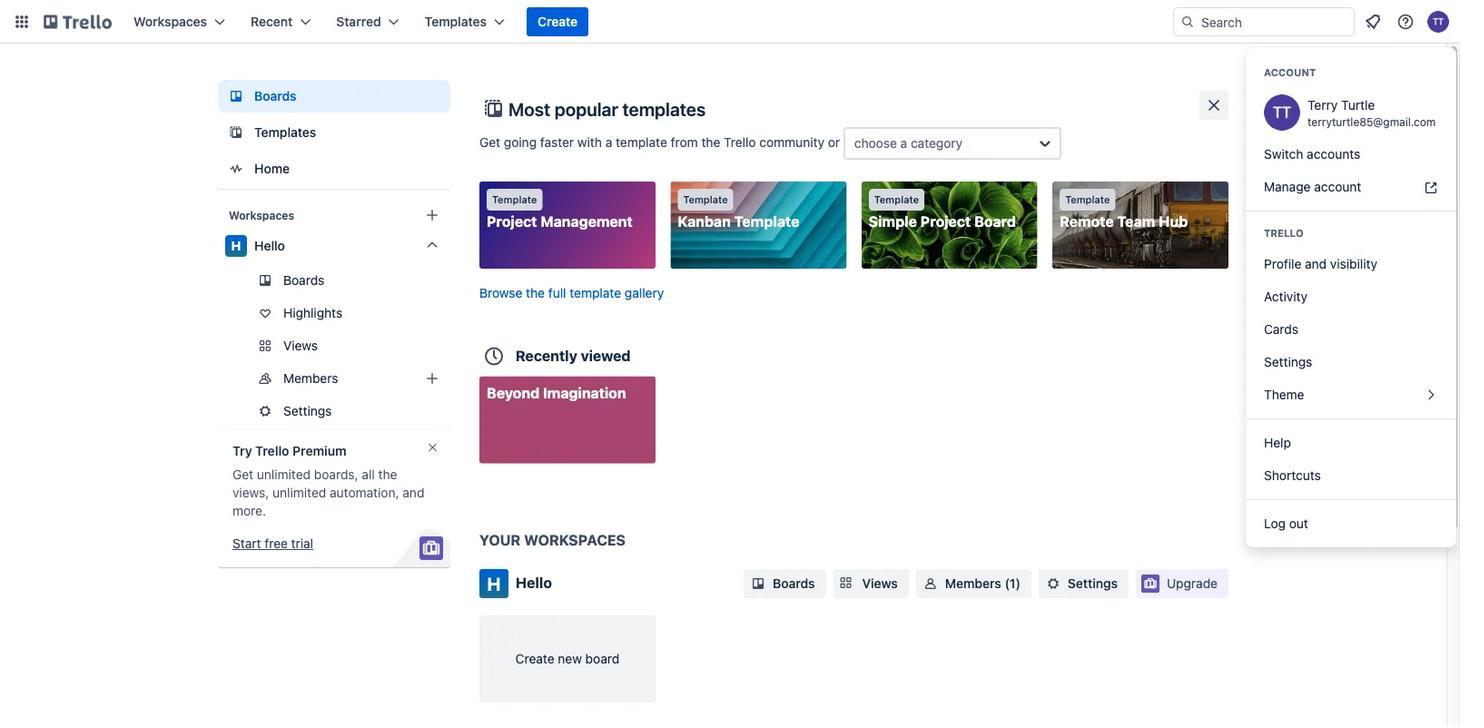 Task type: vqa. For each thing, say whether or not it's contained in the screenshot.
Templates in dropdown button
yes



Task type: locate. For each thing, give the bounding box(es) containing it.
1 vertical spatial the
[[526, 285, 545, 300]]

settings up theme
[[1265, 355, 1313, 370]]

start
[[233, 536, 261, 551]]

1 vertical spatial terry turtle (terryturtle) image
[[1265, 94, 1301, 131]]

and
[[1306, 257, 1327, 272], [403, 486, 425, 501]]

boards
[[254, 89, 297, 104], [283, 273, 325, 288], [773, 576, 815, 591]]

a right with
[[606, 135, 613, 150]]

1 horizontal spatial members
[[946, 576, 1002, 591]]

0 vertical spatial create
[[538, 14, 578, 29]]

get left going
[[480, 135, 501, 150]]

2 vertical spatial boards
[[773, 576, 815, 591]]

terry
[[1308, 98, 1338, 113]]

1 horizontal spatial h
[[487, 573, 501, 595]]

members for members
[[283, 371, 338, 386]]

0 horizontal spatial terry turtle (terryturtle) image
[[1265, 94, 1301, 131]]

template for simple
[[875, 194, 919, 206]]

templates up home
[[254, 125, 316, 140]]

h down home image
[[231, 238, 241, 253]]

highlights
[[283, 306, 343, 321]]

boards link
[[218, 80, 451, 113], [218, 266, 451, 295], [744, 570, 826, 599]]

members link
[[218, 364, 451, 393]]

more.
[[233, 504, 266, 519]]

template for project
[[492, 194, 537, 206]]

members
[[283, 371, 338, 386], [946, 576, 1002, 591]]

or
[[828, 135, 840, 150]]

settings up premium
[[283, 404, 332, 419]]

0 vertical spatial workspaces
[[134, 14, 207, 29]]

0 horizontal spatial settings
[[283, 404, 332, 419]]

log
[[1265, 516, 1286, 531]]

template down going
[[492, 194, 537, 206]]

and right profile
[[1306, 257, 1327, 272]]

create inside 'button'
[[538, 14, 578, 29]]

most
[[509, 98, 551, 119]]

new
[[558, 652, 582, 667]]

settings link down activity link
[[1246, 346, 1457, 379]]

hello down your workspaces on the bottom left of page
[[516, 575, 552, 592]]

the right from at the left of page
[[702, 135, 721, 150]]

theme
[[1265, 387, 1305, 402]]

switch accounts link
[[1246, 138, 1457, 171]]

0 horizontal spatial h
[[231, 238, 241, 253]]

terry turtle (terryturtle) image inside primary element
[[1428, 11, 1450, 33]]

the right all at the left bottom of the page
[[378, 467, 397, 482]]

sm image inside boards link
[[749, 575, 768, 593]]

1 horizontal spatial trello
[[724, 135, 756, 150]]

1 vertical spatial and
[[403, 486, 425, 501]]

trello left community
[[724, 135, 756, 150]]

log out button
[[1246, 508, 1457, 541]]

starred button
[[326, 7, 410, 36]]

0 vertical spatial terry turtle (terryturtle) image
[[1428, 11, 1450, 33]]

management
[[541, 213, 633, 230]]

members for members (1)
[[946, 576, 1002, 591]]

1 horizontal spatial hello
[[516, 575, 552, 592]]

the left full
[[526, 285, 545, 300]]

0 horizontal spatial project
[[487, 213, 537, 230]]

going
[[504, 135, 537, 150]]

template up the kanban
[[684, 194, 728, 206]]

category
[[911, 136, 963, 151]]

and right automation,
[[403, 486, 425, 501]]

1 vertical spatial get
[[233, 467, 254, 482]]

0 vertical spatial settings link
[[1246, 346, 1457, 379]]

start free trial button
[[233, 535, 314, 553]]

1 vertical spatial hello
[[516, 575, 552, 592]]

h
[[231, 238, 241, 253], [487, 573, 501, 595]]

get up views,
[[233, 467, 254, 482]]

1 vertical spatial workspaces
[[229, 209, 294, 222]]

1 vertical spatial settings
[[283, 404, 332, 419]]

project up browse
[[487, 213, 537, 230]]

activity link
[[1246, 281, 1457, 313]]

boards for views
[[773, 576, 815, 591]]

open information menu image
[[1397, 13, 1415, 31]]

workspaces
[[134, 14, 207, 29], [229, 209, 294, 222]]

hello down home
[[254, 238, 285, 253]]

0 vertical spatial settings
[[1265, 355, 1313, 370]]

settings link for trello
[[1246, 346, 1457, 379]]

2 horizontal spatial sm image
[[1045, 575, 1063, 593]]

beyond
[[487, 384, 540, 402]]

0 horizontal spatial sm image
[[749, 575, 768, 593]]

trello right try
[[255, 444, 289, 459]]

0 horizontal spatial views
[[283, 338, 318, 353]]

3 sm image from the left
[[1045, 575, 1063, 593]]

trello up profile
[[1265, 228, 1304, 239]]

template inside template remote team hub
[[1066, 194, 1111, 206]]

templates
[[425, 14, 487, 29], [254, 125, 316, 140]]

0 horizontal spatial get
[[233, 467, 254, 482]]

views link
[[218, 332, 451, 361], [834, 570, 909, 599]]

template
[[492, 194, 537, 206], [684, 194, 728, 206], [875, 194, 919, 206], [1066, 194, 1111, 206], [735, 213, 800, 230]]

1 horizontal spatial workspaces
[[229, 209, 294, 222]]

views
[[283, 338, 318, 353], [863, 576, 898, 591]]

0 vertical spatial trello
[[724, 135, 756, 150]]

1 horizontal spatial templates
[[425, 14, 487, 29]]

your
[[480, 532, 521, 549]]

get inside try trello premium get unlimited boards, all the views, unlimited automation, and more.
[[233, 467, 254, 482]]

imagination
[[543, 384, 626, 402]]

1 vertical spatial templates
[[254, 125, 316, 140]]

0 horizontal spatial trello
[[255, 444, 289, 459]]

manage account link
[[1246, 171, 1457, 203]]

0 vertical spatial template
[[616, 135, 668, 150]]

1 vertical spatial h
[[487, 573, 501, 595]]

workspaces inside dropdown button
[[134, 14, 207, 29]]

create for create
[[538, 14, 578, 29]]

upgrade button
[[1136, 570, 1229, 599]]

template inside the template simple project board
[[875, 194, 919, 206]]

settings link down members link
[[218, 397, 451, 426]]

shortcuts button
[[1246, 460, 1457, 492]]

2 horizontal spatial settings link
[[1246, 346, 1457, 379]]

template up the simple
[[875, 194, 919, 206]]

accounts
[[1307, 147, 1361, 162]]

templates right starred dropdown button
[[425, 14, 487, 29]]

2 horizontal spatial the
[[702, 135, 721, 150]]

trello inside try trello premium get unlimited boards, all the views, unlimited automation, and more.
[[255, 444, 289, 459]]

0 vertical spatial views
[[283, 338, 318, 353]]

templates
[[623, 98, 706, 119]]

activity
[[1265, 289, 1308, 304]]

upgrade
[[1167, 576, 1218, 591]]

0 horizontal spatial and
[[403, 486, 425, 501]]

0 horizontal spatial the
[[378, 467, 397, 482]]

hello
[[254, 238, 285, 253], [516, 575, 552, 592]]

settings link
[[1246, 346, 1457, 379], [218, 397, 451, 426], [1039, 570, 1129, 599]]

template up "remote"
[[1066, 194, 1111, 206]]

unlimited up views,
[[257, 467, 311, 482]]

a right choose at the right of page
[[901, 136, 908, 151]]

unlimited
[[257, 467, 311, 482], [273, 486, 326, 501]]

0 horizontal spatial workspaces
[[134, 14, 207, 29]]

1 horizontal spatial views link
[[834, 570, 909, 599]]

1 horizontal spatial settings link
[[1039, 570, 1129, 599]]

members down highlights
[[283, 371, 338, 386]]

shortcuts
[[1265, 468, 1322, 483]]

views,
[[233, 486, 269, 501]]

1 vertical spatial settings link
[[218, 397, 451, 426]]

create
[[538, 14, 578, 29], [516, 652, 555, 667]]

template remote team hub
[[1060, 194, 1188, 230]]

settings link right (1)
[[1039, 570, 1129, 599]]

0 vertical spatial templates
[[425, 14, 487, 29]]

the inside try trello premium get unlimited boards, all the views, unlimited automation, and more.
[[378, 467, 397, 482]]

sm image
[[749, 575, 768, 593], [922, 575, 940, 593], [1045, 575, 1063, 593]]

1 vertical spatial views
[[863, 576, 898, 591]]

project
[[487, 213, 537, 230], [921, 213, 971, 230]]

back to home image
[[44, 7, 112, 36]]

recent
[[251, 14, 293, 29]]

2 vertical spatial the
[[378, 467, 397, 482]]

1 horizontal spatial project
[[921, 213, 971, 230]]

1 project from the left
[[487, 213, 537, 230]]

terry turtle (terryturtle) image
[[1428, 11, 1450, 33], [1265, 94, 1301, 131]]

members left (1)
[[946, 576, 1002, 591]]

0 vertical spatial get
[[480, 135, 501, 150]]

0 vertical spatial members
[[283, 371, 338, 386]]

templates button
[[414, 7, 516, 36]]

0 horizontal spatial members
[[283, 371, 338, 386]]

0 vertical spatial views link
[[218, 332, 451, 361]]

2 vertical spatial boards link
[[744, 570, 826, 599]]

template right full
[[570, 285, 621, 300]]

1 vertical spatial boards link
[[218, 266, 451, 295]]

beyond imagination link
[[480, 377, 656, 464]]

boards,
[[314, 467, 359, 482]]

1 vertical spatial create
[[516, 652, 555, 667]]

template inside template project management
[[492, 194, 537, 206]]

h down your
[[487, 573, 501, 595]]

settings right (1)
[[1068, 576, 1118, 591]]

1 vertical spatial unlimited
[[273, 486, 326, 501]]

1 horizontal spatial the
[[526, 285, 545, 300]]

2 project from the left
[[921, 213, 971, 230]]

Search field
[[1196, 8, 1355, 35]]

0 vertical spatial h
[[231, 238, 241, 253]]

1 sm image from the left
[[749, 575, 768, 593]]

the
[[702, 135, 721, 150], [526, 285, 545, 300], [378, 467, 397, 482]]

0 horizontal spatial settings link
[[218, 397, 451, 426]]

1 vertical spatial members
[[946, 576, 1002, 591]]

help link
[[1246, 427, 1457, 460]]

terry turtle (terryturtle) image right the open information menu image
[[1428, 11, 1450, 33]]

boards link for highlights
[[218, 266, 451, 295]]

trial
[[291, 536, 314, 551]]

sm image inside settings 'link'
[[1045, 575, 1063, 593]]

add image
[[422, 368, 443, 390]]

1 horizontal spatial settings
[[1068, 576, 1118, 591]]

1 horizontal spatial sm image
[[922, 575, 940, 593]]

2 vertical spatial trello
[[255, 444, 289, 459]]

2 horizontal spatial settings
[[1265, 355, 1313, 370]]

recent button
[[240, 7, 322, 36]]

project left board
[[921, 213, 971, 230]]

1 vertical spatial boards
[[283, 273, 325, 288]]

profile
[[1265, 257, 1302, 272]]

1 horizontal spatial terry turtle (terryturtle) image
[[1428, 11, 1450, 33]]

choose a category
[[855, 136, 963, 151]]

unlimited down boards,
[[273, 486, 326, 501]]

0 vertical spatial the
[[702, 135, 721, 150]]

0 horizontal spatial hello
[[254, 238, 285, 253]]

terry turtle (terryturtle) image down the account
[[1265, 94, 1301, 131]]

2 sm image from the left
[[922, 575, 940, 593]]

template down templates
[[616, 135, 668, 150]]

2 vertical spatial settings link
[[1039, 570, 1129, 599]]

1 horizontal spatial get
[[480, 135, 501, 150]]

a
[[606, 135, 613, 150], [901, 136, 908, 151]]

0 horizontal spatial templates
[[254, 125, 316, 140]]

browse the full template gallery link
[[480, 285, 664, 300]]

1 horizontal spatial and
[[1306, 257, 1327, 272]]

2 horizontal spatial trello
[[1265, 228, 1304, 239]]

template
[[616, 135, 668, 150], [570, 285, 621, 300]]



Task type: describe. For each thing, give the bounding box(es) containing it.
community
[[760, 135, 825, 150]]

switch
[[1265, 147, 1304, 162]]

highlights link
[[218, 299, 451, 328]]

template for kanban
[[684, 194, 728, 206]]

terry turtle terryturtle85@gmail.com
[[1308, 98, 1437, 128]]

board
[[975, 213, 1017, 230]]

gallery
[[625, 285, 664, 300]]

faster
[[540, 135, 574, 150]]

1 vertical spatial template
[[570, 285, 621, 300]]

(1)
[[1005, 576, 1021, 591]]

premium
[[293, 444, 347, 459]]

most popular templates
[[509, 98, 706, 119]]

template for remote
[[1066, 194, 1111, 206]]

recently
[[516, 347, 578, 364]]

choose
[[855, 136, 897, 151]]

kanban
[[678, 213, 731, 230]]

1 vertical spatial views link
[[834, 570, 909, 599]]

automation,
[[330, 486, 399, 501]]

get going faster with a template from the trello community or
[[480, 135, 844, 150]]

2 vertical spatial settings
[[1068, 576, 1118, 591]]

search image
[[1181, 15, 1196, 29]]

start free trial
[[233, 536, 314, 551]]

0 vertical spatial boards link
[[218, 80, 451, 113]]

1 horizontal spatial views
[[863, 576, 898, 591]]

members (1)
[[946, 576, 1021, 591]]

create button
[[527, 7, 589, 36]]

your workspaces
[[480, 532, 626, 549]]

0 notifications image
[[1363, 11, 1385, 33]]

0 vertical spatial and
[[1306, 257, 1327, 272]]

manage
[[1265, 179, 1311, 194]]

try
[[233, 444, 252, 459]]

starred
[[336, 14, 381, 29]]

and inside try trello premium get unlimited boards, all the views, unlimited automation, and more.
[[403, 486, 425, 501]]

board image
[[225, 85, 247, 107]]

0 vertical spatial hello
[[254, 238, 285, 253]]

turtle
[[1342, 98, 1376, 113]]

sm image for boards
[[749, 575, 768, 593]]

1 vertical spatial trello
[[1265, 228, 1304, 239]]

simple
[[869, 213, 917, 230]]

boards for highlights
[[283, 273, 325, 288]]

switch accounts
[[1265, 147, 1361, 162]]

template simple project board
[[869, 194, 1017, 230]]

project inside template project management
[[487, 213, 537, 230]]

template right the kanban
[[735, 213, 800, 230]]

cards link
[[1246, 313, 1457, 346]]

settings link for hello
[[1039, 570, 1129, 599]]

out
[[1290, 516, 1309, 531]]

help
[[1265, 436, 1292, 451]]

browse the full template gallery
[[480, 285, 664, 300]]

template kanban template
[[678, 194, 800, 230]]

popular
[[555, 98, 619, 119]]

beyond imagination
[[487, 384, 626, 402]]

with
[[578, 135, 602, 150]]

theme button
[[1246, 379, 1457, 412]]

account
[[1265, 67, 1317, 79]]

from
[[671, 135, 698, 150]]

profile and visibility link
[[1246, 248, 1457, 281]]

workspaces button
[[123, 7, 236, 36]]

try trello premium get unlimited boards, all the views, unlimited automation, and more.
[[233, 444, 425, 519]]

recently viewed
[[516, 347, 631, 364]]

browse
[[480, 285, 523, 300]]

create for create new board
[[516, 652, 555, 667]]

project inside the template simple project board
[[921, 213, 971, 230]]

boards link for views
[[744, 570, 826, 599]]

free
[[265, 536, 288, 551]]

home image
[[225, 158, 247, 180]]

0 horizontal spatial a
[[606, 135, 613, 150]]

0 horizontal spatial views link
[[218, 332, 451, 361]]

template board image
[[225, 122, 247, 144]]

hub
[[1159, 213, 1188, 230]]

team
[[1118, 213, 1156, 230]]

0 vertical spatial unlimited
[[257, 467, 311, 482]]

terryturtle85@gmail.com
[[1308, 115, 1437, 128]]

create new board
[[516, 652, 620, 667]]

manage account
[[1265, 179, 1362, 194]]

sm image for settings
[[1045, 575, 1063, 593]]

create a workspace image
[[422, 204, 443, 226]]

templates link
[[218, 116, 451, 149]]

profile and visibility
[[1265, 257, 1378, 272]]

remote
[[1060, 213, 1114, 230]]

primary element
[[0, 0, 1461, 44]]

all
[[362, 467, 375, 482]]

templates inside popup button
[[425, 14, 487, 29]]

0 vertical spatial boards
[[254, 89, 297, 104]]

workspaces
[[524, 532, 626, 549]]

the for try trello premium get unlimited boards, all the views, unlimited automation, and more.
[[378, 467, 397, 482]]

the for get going faster with a template from the trello community or
[[702, 135, 721, 150]]

home
[[254, 161, 290, 176]]

full
[[549, 285, 566, 300]]

template project management
[[487, 194, 633, 230]]

1 horizontal spatial a
[[901, 136, 908, 151]]

templates inside 'link'
[[254, 125, 316, 140]]

visibility
[[1331, 257, 1378, 272]]

home link
[[218, 153, 451, 185]]

board
[[586, 652, 620, 667]]

log out
[[1265, 516, 1309, 531]]

account
[[1315, 179, 1362, 194]]

viewed
[[581, 347, 631, 364]]

cards
[[1265, 322, 1299, 337]]



